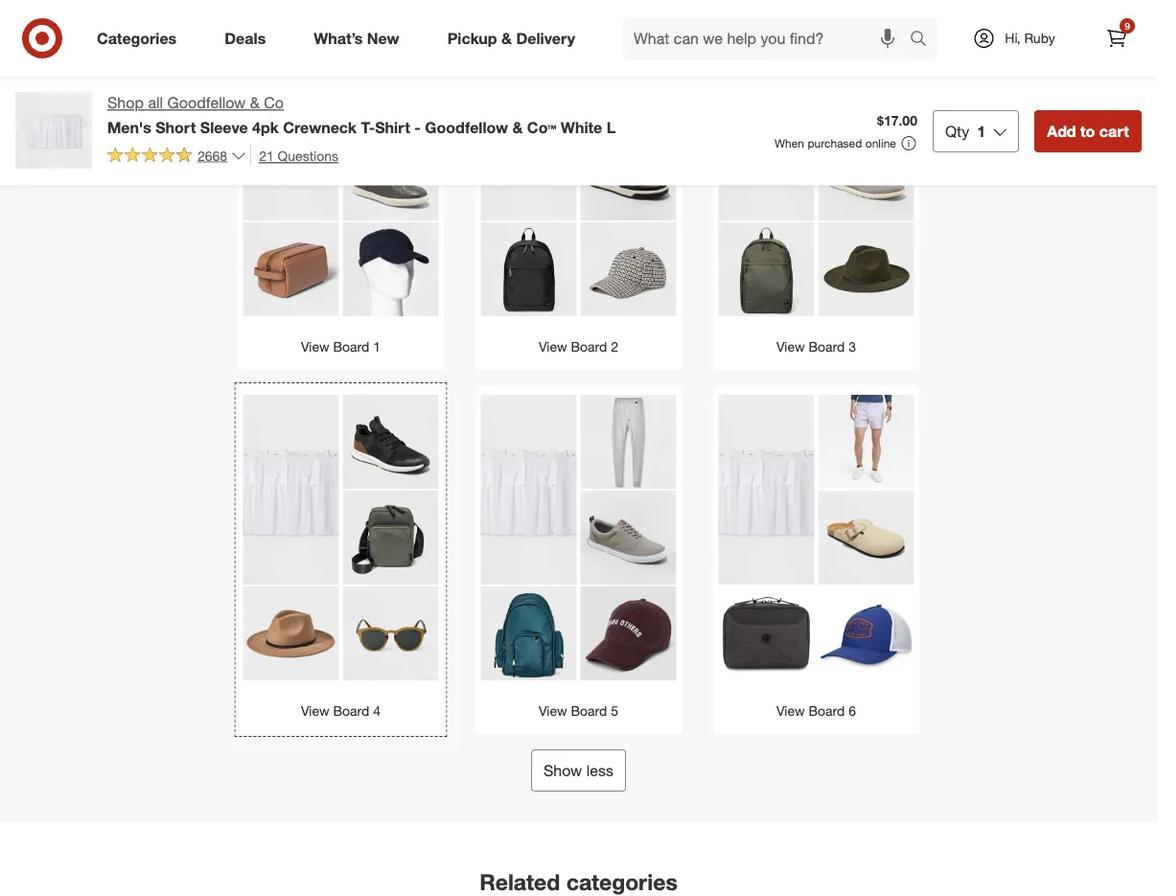 Task type: vqa. For each thing, say whether or not it's contained in the screenshot.
White
yes



Task type: locate. For each thing, give the bounding box(es) containing it.
0 vertical spatial goodfellow
[[167, 94, 246, 112]]

1 vertical spatial &
[[250, 94, 260, 112]]

white
[[561, 118, 603, 137]]

board left 2
[[571, 339, 608, 356]]

view down 'classic top cow leather dopp kit - goodfellow &#38; co&#8482;' image
[[301, 339, 329, 356]]

0 vertical spatial 1
[[978, 122, 986, 140]]

& right pickup
[[502, 29, 512, 48]]

cart
[[1100, 122, 1130, 140]]

view up show
[[539, 703, 567, 720]]

board
[[333, 339, 370, 356], [571, 339, 608, 356], [809, 339, 845, 356], [333, 703, 370, 720], [571, 703, 608, 720], [809, 703, 845, 720]]

2 horizontal spatial &
[[513, 118, 523, 137]]

men&#39;s slim fit thermal underwear pants - goodfellow &#38; co&#8482; cream xl image
[[581, 31, 677, 127]]

view for view board 1
[[301, 339, 329, 356]]

show less
[[544, 762, 614, 781]]

men&#39;s short sleeve 4pk crewneck t-shirt - goodfellow &#38; co&#8482; white l image for view board 3
[[671, 31, 863, 223]]

men&#39;s brady sneakers - goodfellow &#38; co&#8482; gray 7 image
[[581, 491, 677, 587]]

view board 6 button
[[713, 386, 920, 735]]

crewneck
[[283, 118, 357, 137]]

&
[[502, 29, 512, 48], [250, 94, 260, 112], [513, 118, 523, 137]]

washed baseball cap - goodfellow &#38; co&#8482; navy one size image
[[343, 223, 439, 319]]

board for 4
[[333, 703, 370, 720]]

goodfellow right -
[[425, 118, 508, 137]]

1
[[978, 122, 986, 140], [373, 339, 381, 356]]

men's
[[107, 118, 151, 137]]

categories
[[97, 29, 177, 48]]

view left 2
[[539, 339, 567, 356]]

men&#39;s premium slim fit thermal pants - goodfellow &#38; co&#8482; gray s image
[[581, 396, 677, 491]]

2 vertical spatial &
[[513, 118, 523, 137]]

0 horizontal spatial &
[[250, 94, 260, 112]]

board inside view board 5 button
[[571, 703, 608, 720]]

2
[[611, 339, 619, 356]]

men&#39;s 5&#34; slim fit flat front chino shorts - goodfellow &#38; co&#8482; violet 28 image
[[819, 396, 915, 491]]

6
[[849, 703, 857, 720]]

0 horizontal spatial 1
[[373, 339, 381, 356]]

pickup
[[448, 29, 497, 48]]

co™
[[527, 118, 557, 137]]

board left 6 at the bottom of the page
[[809, 703, 845, 720]]

view left 3
[[777, 339, 805, 356]]

board inside the view board 3 button
[[809, 339, 845, 356]]

dome 18.75&#34; backpack - goodfellow &#38; co&#8482; olive green image
[[719, 223, 815, 319]]

questions
[[278, 147, 339, 164]]

$17.00
[[878, 112, 918, 129]]

view board 6
[[777, 703, 857, 720]]

goodfellow
[[167, 94, 246, 112], [425, 118, 508, 137]]

men's arthur clog footbed sandals - goodfellow & co™ tan image
[[819, 491, 915, 587]]

& left co
[[250, 94, 260, 112]]

delivery
[[516, 29, 575, 48]]

ncaa boise state broncos structured domain cotton hat image
[[819, 587, 915, 683]]

1 vertical spatial goodfellow
[[425, 118, 508, 137]]

board left 4 at bottom
[[333, 703, 370, 720]]

men&#39;s kev knit dress shoes - goodfellow &#38; co&#8482; gray 7 image
[[819, 127, 915, 223]]

board down washed baseball cap - goodfellow &#38; co&#8482; navy one size image
[[333, 339, 370, 356]]

purchased
[[808, 136, 863, 150]]

view for view board 6
[[777, 703, 805, 720]]

0 horizontal spatial goodfellow
[[167, 94, 246, 112]]

men&#39;s short sleeve 4pk crewneck t-shirt - goodfellow &#38; co&#8482; white l image
[[195, 31, 387, 223], [433, 31, 625, 223], [671, 31, 863, 223], [195, 396, 387, 587], [433, 396, 625, 587], [671, 396, 863, 587]]

men&#39;s short sleeve 4pk crewneck t-shirt - goodfellow &#38; co&#8482; white l image for view board 6
[[671, 396, 863, 587]]

view left 4 at bottom
[[301, 703, 329, 720]]

1 inside view board 1 button
[[373, 339, 381, 356]]

board left "5"
[[571, 703, 608, 720]]

21
[[259, 147, 274, 164]]

board inside view board 2 button
[[571, 339, 608, 356]]

swissgear 8.75&#34; toiletry tech kit - dark gray heather image
[[719, 587, 815, 683]]

classic top cow leather dopp kit - goodfellow &#38; co&#8482; image
[[243, 223, 339, 319]]

pickup & delivery link
[[431, 17, 599, 59]]

shop all goodfellow & co men's short sleeve 4pk crewneck t-shirt - goodfellow & co™ white l
[[107, 94, 616, 137]]

view
[[301, 339, 329, 356], [539, 339, 567, 356], [777, 339, 805, 356], [301, 703, 329, 720], [539, 703, 567, 720], [777, 703, 805, 720]]

men&#39;s cotton baseball hat - mahogany image
[[581, 587, 677, 683]]

what's new link
[[298, 17, 424, 59]]

view board 1 button
[[237, 21, 445, 371]]

1 horizontal spatial &
[[502, 29, 512, 48]]

board inside view board 4 button
[[333, 703, 370, 720]]

men&#39;s travis high top sneaker - goodfellow &#38; co&#8482; charcoal gray 7 image
[[343, 127, 439, 223]]

-
[[415, 118, 421, 137]]

view board 2
[[539, 339, 619, 356]]

& left the 'co™' on the left top of page
[[513, 118, 523, 137]]

show less button
[[531, 750, 626, 793]]

dome 18.75&#34; backpack - goodfellow &#38; co&#8482; black image
[[481, 223, 577, 319]]

1 down washed baseball cap - goodfellow &#38; co&#8482; navy one size image
[[373, 339, 381, 356]]

l
[[607, 118, 616, 137]]

21 questions
[[259, 147, 339, 164]]

view board 3
[[777, 339, 857, 356]]

sleeve
[[200, 118, 248, 137]]

view board 3 button
[[713, 21, 920, 371]]

men&#39;s slim straight fit jeans - goodfellow &#38; co&#8482; light blue 28x30 image
[[343, 31, 439, 127]]

What can we help you find? suggestions appear below search field
[[622, 17, 915, 59]]

view left 6 at the bottom of the page
[[777, 703, 805, 720]]

related categories
[[480, 869, 678, 896]]

men&#39;s plastic round sunglasses - goodfellow &#38; co&#8482; olive green image
[[343, 587, 439, 683]]

co
[[264, 94, 284, 112]]

men&#39;s short sleeve 4pk crewneck t-shirt - goodfellow &#38; co&#8482; white l image for view board 4
[[195, 396, 387, 587]]

view board 4
[[301, 703, 381, 720]]

view inside button
[[301, 703, 329, 720]]

4
[[373, 703, 381, 720]]

view inside button
[[777, 339, 805, 356]]

board left 3
[[809, 339, 845, 356]]

when
[[775, 136, 805, 150]]

view board 1
[[301, 339, 381, 356]]

men&#39;s short sleeve 4pk crewneck t-shirt - goodfellow &#38; co&#8482; white l image for view board 5
[[433, 396, 625, 587]]

1 vertical spatial 1
[[373, 339, 381, 356]]

1 right qty
[[978, 122, 986, 140]]

board inside view board 6 button
[[809, 703, 845, 720]]

board inside view board 1 button
[[333, 339, 370, 356]]

goodfellow up the sleeve
[[167, 94, 246, 112]]



Task type: describe. For each thing, give the bounding box(es) containing it.
2668
[[198, 147, 227, 164]]

men's levi casual court sneakers - goodfellow & co™ image
[[581, 127, 677, 223]]

hi,
[[1005, 30, 1021, 47]]

men&#39;s crossbody bag - goodfellow &#38; co&#8482; olive green image
[[343, 491, 439, 587]]

5
[[611, 703, 619, 720]]

men&#39;s 9.5&#34; seated fit adaptive tech chino shorts - goodfellow &#38; co&#8482; charcoal gray xs image
[[819, 31, 915, 127]]

shirt
[[375, 118, 410, 137]]

what's new
[[314, 29, 400, 48]]

1 horizontal spatial 1
[[978, 122, 986, 140]]

shop
[[107, 94, 144, 112]]

0 vertical spatial &
[[502, 29, 512, 48]]

t-
[[361, 118, 375, 137]]

men&#39;s poly wool fedora - goodfellow &#38; co&#8482; olive green m/l image
[[819, 223, 915, 319]]

board for 2
[[571, 339, 608, 356]]

4pk
[[252, 118, 279, 137]]

view for view board 5
[[539, 703, 567, 720]]

2668 link
[[107, 145, 247, 168]]

21 questions link
[[250, 145, 339, 167]]

search
[[902, 31, 948, 49]]

add to cart button
[[1035, 110, 1142, 152]]

image of men's short sleeve 4pk crewneck t-shirt - goodfellow & co™ white l image
[[15, 92, 92, 169]]

online
[[866, 136, 897, 150]]

to
[[1081, 122, 1096, 140]]

men&#39;s houndstooth baseball hat - goodfellow &#38; co&#8482; brown image
[[581, 223, 677, 319]]

hi, ruby
[[1005, 30, 1056, 47]]

view for view board 3
[[777, 339, 805, 356]]

short
[[156, 118, 196, 137]]

deals
[[225, 29, 266, 48]]

qty
[[946, 122, 970, 140]]

deals link
[[208, 17, 290, 59]]

9
[[1125, 20, 1131, 32]]

view board 4 button
[[237, 386, 445, 735]]

board for 3
[[809, 339, 845, 356]]

view board 2 button
[[475, 21, 682, 371]]

new
[[367, 29, 400, 48]]

men's shaun hybrid dress sneakers - goodfellow & co™ image
[[343, 396, 439, 491]]

when purchased online
[[775, 136, 897, 150]]

board for 5
[[571, 703, 608, 720]]

board for 6
[[809, 703, 845, 720]]

ruby
[[1025, 30, 1056, 47]]

all
[[148, 94, 163, 112]]

3
[[849, 339, 857, 356]]

men&#39;s 14&#34; jumbo sling pack - original use&#8482; green image
[[481, 587, 577, 683]]

9 link
[[1096, 17, 1138, 59]]

categories link
[[81, 17, 201, 59]]

view for view board 2
[[539, 339, 567, 356]]

1 horizontal spatial goodfellow
[[425, 118, 508, 137]]

show
[[544, 762, 582, 781]]

qty 1
[[946, 122, 986, 140]]

what's
[[314, 29, 363, 48]]

view board 5 button
[[475, 386, 682, 735]]

related
[[480, 869, 560, 896]]

search button
[[902, 17, 948, 63]]

less
[[587, 762, 614, 781]]

men&#39;s poly wool fedora - goodfellow &#38; co&#8482; camel brown m/l image
[[243, 587, 339, 683]]

add to cart
[[1048, 122, 1130, 140]]

view for view board 4
[[301, 703, 329, 720]]

categories
[[567, 869, 678, 896]]

add
[[1048, 122, 1077, 140]]

men&#39;s short sleeve 4pk crewneck t-shirt - goodfellow &#38; co&#8482; white l image for view board 1
[[195, 31, 387, 223]]

men&#39;s short sleeve 4pk crewneck t-shirt - goodfellow &#38; co&#8482; white l image for view board 2
[[433, 31, 625, 223]]

pickup & delivery
[[448, 29, 575, 48]]

view board 5
[[539, 703, 619, 720]]

board for 1
[[333, 339, 370, 356]]



